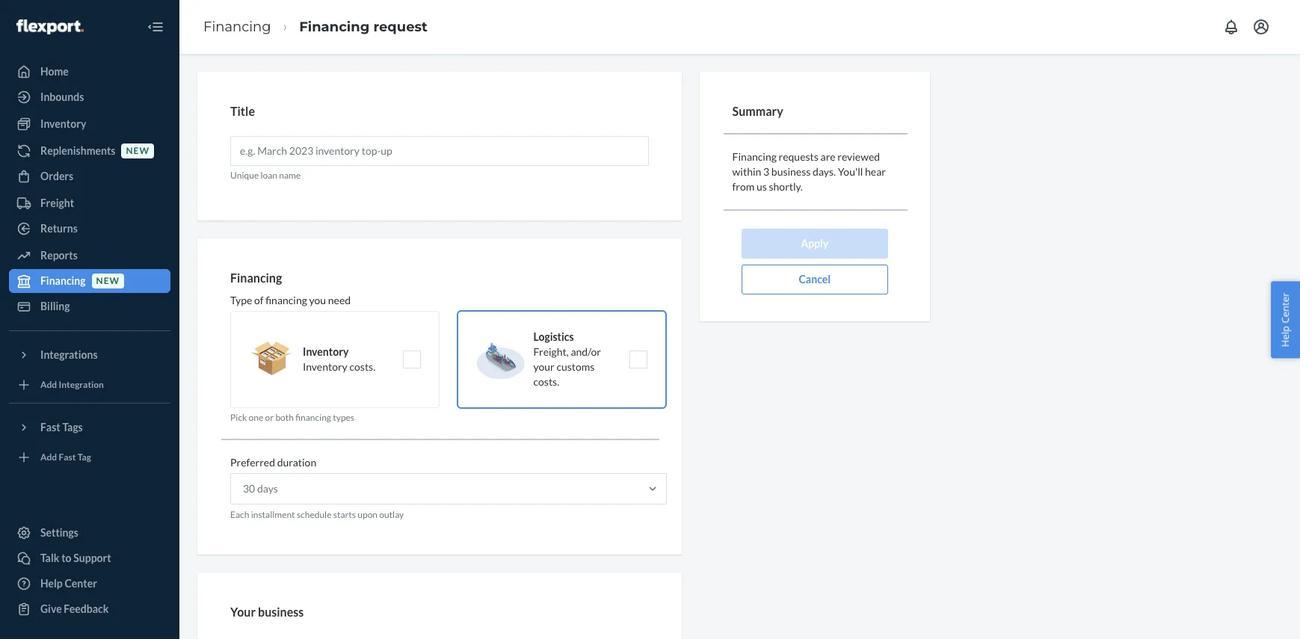 Task type: vqa. For each thing, say whether or not it's contained in the screenshot.
CLAIMS - CLAIMS SUBMITTED button
no



Task type: locate. For each thing, give the bounding box(es) containing it.
inventory down inbounds
[[40, 117, 86, 130]]

fast
[[40, 421, 60, 434], [59, 452, 76, 463]]

add inside add fast tag link
[[40, 452, 57, 463]]

inventory down you
[[303, 346, 349, 358]]

add down fast tags at bottom
[[40, 452, 57, 463]]

financing right of
[[265, 294, 307, 307]]

e.g. March 2023 inventory top-up field
[[230, 136, 649, 166]]

freight
[[40, 197, 74, 209]]

add integration
[[40, 379, 104, 391]]

fast tags button
[[9, 416, 170, 440]]

1 add from the top
[[40, 379, 57, 391]]

logistics
[[533, 331, 574, 343]]

0 vertical spatial help center
[[1279, 292, 1292, 347]]

center
[[1279, 292, 1292, 323], [65, 577, 97, 590]]

name
[[279, 169, 301, 181]]

preferred duration
[[230, 456, 316, 469]]

new up orders "link"
[[126, 145, 149, 157]]

help center link
[[9, 572, 170, 596]]

preferred
[[230, 456, 275, 469]]

business
[[771, 165, 811, 178], [258, 605, 304, 619]]

1 vertical spatial new
[[96, 275, 120, 287]]

1 horizontal spatial costs.
[[533, 376, 559, 388]]

1 vertical spatial business
[[258, 605, 304, 619]]

give
[[40, 603, 62, 615]]

request
[[373, 18, 428, 35]]

returns link
[[9, 217, 170, 241]]

apply button
[[742, 228, 888, 258]]

returns
[[40, 222, 78, 235]]

you
[[309, 294, 326, 307]]

tags
[[62, 421, 83, 434]]

0 vertical spatial business
[[771, 165, 811, 178]]

1 horizontal spatial help center
[[1279, 292, 1292, 347]]

freight link
[[9, 191, 170, 215]]

1 horizontal spatial business
[[771, 165, 811, 178]]

title
[[230, 104, 255, 118]]

each installment schedule starts upon outlay
[[230, 509, 404, 521]]

center inside button
[[1279, 292, 1292, 323]]

financing link
[[203, 18, 271, 35]]

help center button
[[1271, 281, 1300, 358]]

of
[[254, 294, 263, 307]]

0 horizontal spatial costs.
[[349, 361, 375, 373]]

financing right both
[[295, 412, 331, 423]]

add for add fast tag
[[40, 452, 57, 463]]

1 vertical spatial costs.
[[533, 376, 559, 388]]

give feedback button
[[9, 597, 170, 621]]

financing for financing requests are reviewed within 3 business days. you'll hear from us shortly.
[[732, 150, 777, 163]]

0 vertical spatial fast
[[40, 421, 60, 434]]

inventory for inventory
[[40, 117, 86, 130]]

add fast tag
[[40, 452, 91, 463]]

inventory for inventory inventory costs.
[[303, 346, 349, 358]]

2 add from the top
[[40, 452, 57, 463]]

1 vertical spatial help
[[40, 577, 63, 590]]

financing
[[203, 18, 271, 35], [299, 18, 370, 35], [732, 150, 777, 163], [230, 270, 282, 285], [40, 274, 86, 287]]

add
[[40, 379, 57, 391], [40, 452, 57, 463]]

new down reports link
[[96, 275, 120, 287]]

1 horizontal spatial help
[[1279, 326, 1292, 347]]

inventory up types
[[303, 361, 347, 373]]

add left integration
[[40, 379, 57, 391]]

feedback
[[64, 603, 109, 615]]

1 vertical spatial add
[[40, 452, 57, 463]]

1 horizontal spatial center
[[1279, 292, 1292, 323]]

0 vertical spatial add
[[40, 379, 57, 391]]

integration
[[59, 379, 104, 391]]

open account menu image
[[1252, 18, 1270, 36]]

your
[[533, 361, 555, 373]]

costs.
[[349, 361, 375, 373], [533, 376, 559, 388]]

settings
[[40, 526, 78, 539]]

financing for financing request
[[299, 18, 370, 35]]

close navigation image
[[147, 18, 164, 36]]

give feedback
[[40, 603, 109, 615]]

costs. up types
[[349, 361, 375, 373]]

business up shortly.
[[771, 165, 811, 178]]

home
[[40, 65, 69, 78]]

fast left tag
[[59, 452, 76, 463]]

0 horizontal spatial new
[[96, 275, 120, 287]]

0 vertical spatial new
[[126, 145, 149, 157]]

fast left tags
[[40, 421, 60, 434]]

open notifications image
[[1222, 18, 1240, 36]]

help center
[[1279, 292, 1292, 347], [40, 577, 97, 590]]

are
[[821, 150, 836, 163]]

0 vertical spatial inventory
[[40, 117, 86, 130]]

financing
[[265, 294, 307, 307], [295, 412, 331, 423]]

freight,
[[533, 346, 569, 358]]

add inside add integration link
[[40, 379, 57, 391]]

need
[[328, 294, 351, 307]]

0 vertical spatial costs.
[[349, 361, 375, 373]]

inventory link
[[9, 112, 170, 136]]

us
[[757, 180, 767, 193]]

1 horizontal spatial new
[[126, 145, 149, 157]]

financing for financing link
[[203, 18, 271, 35]]

inventory inventory costs.
[[303, 346, 375, 373]]

cancel button
[[742, 264, 888, 294]]

integrations
[[40, 348, 98, 361]]

1 vertical spatial inventory
[[303, 346, 349, 358]]

new
[[126, 145, 149, 157], [96, 275, 120, 287]]

2 vertical spatial inventory
[[303, 361, 347, 373]]

shortly.
[[769, 180, 803, 193]]

help inside button
[[1279, 326, 1292, 347]]

costs. down your
[[533, 376, 559, 388]]

1 vertical spatial help center
[[40, 577, 97, 590]]

0 horizontal spatial help center
[[40, 577, 97, 590]]

integrations button
[[9, 343, 170, 367]]

0 horizontal spatial center
[[65, 577, 97, 590]]

help
[[1279, 326, 1292, 347], [40, 577, 63, 590]]

0 vertical spatial center
[[1279, 292, 1292, 323]]

installment
[[251, 509, 295, 521]]

business right your
[[258, 605, 304, 619]]

summary
[[732, 104, 783, 118]]

add for add integration
[[40, 379, 57, 391]]

0 horizontal spatial help
[[40, 577, 63, 590]]

0 vertical spatial help
[[1279, 326, 1292, 347]]

breadcrumbs navigation
[[191, 5, 440, 49]]

financing inside financing requests are reviewed within 3 business days. you'll hear from us shortly.
[[732, 150, 777, 163]]

1 vertical spatial center
[[65, 577, 97, 590]]



Task type: describe. For each thing, give the bounding box(es) containing it.
your business
[[230, 605, 304, 619]]

hear
[[865, 165, 886, 178]]

outlay
[[379, 509, 404, 521]]

cancel
[[799, 273, 831, 285]]

days.
[[813, 165, 836, 178]]

settings link
[[9, 521, 170, 545]]

or
[[265, 412, 274, 423]]

each
[[230, 509, 249, 521]]

support
[[73, 552, 111, 564]]

replenishments
[[40, 144, 115, 157]]

financing requests are reviewed within 3 business days. you'll hear from us shortly.
[[732, 150, 886, 193]]

schedule
[[297, 509, 332, 521]]

unique
[[230, 169, 259, 181]]

upon
[[358, 509, 378, 521]]

3
[[763, 165, 769, 178]]

duration
[[277, 456, 316, 469]]

you'll
[[838, 165, 863, 178]]

starts
[[333, 509, 356, 521]]

orders link
[[9, 164, 170, 188]]

orders
[[40, 170, 73, 182]]

financing request
[[299, 18, 428, 35]]

reviewed
[[838, 150, 880, 163]]

unique loan name
[[230, 169, 301, 181]]

inbounds link
[[9, 85, 170, 109]]

days
[[257, 483, 278, 495]]

0 vertical spatial financing
[[265, 294, 307, 307]]

within
[[732, 165, 761, 178]]

30
[[243, 483, 255, 495]]

reports link
[[9, 244, 170, 268]]

flexport logo image
[[16, 19, 84, 34]]

billing link
[[9, 295, 170, 318]]

costs. inside "inventory inventory costs."
[[349, 361, 375, 373]]

from
[[732, 180, 755, 193]]

logistics freight, and/or your customs costs.
[[533, 331, 601, 388]]

fast tags
[[40, 421, 83, 434]]

inbounds
[[40, 90, 84, 103]]

pick
[[230, 412, 247, 423]]

1 vertical spatial fast
[[59, 452, 76, 463]]

help center inside button
[[1279, 292, 1292, 347]]

talk
[[40, 552, 59, 564]]

business inside financing requests are reviewed within 3 business days. you'll hear from us shortly.
[[771, 165, 811, 178]]

pick one or both financing types
[[230, 412, 354, 423]]

tag
[[78, 452, 91, 463]]

customs
[[557, 361, 595, 373]]

to
[[61, 552, 71, 564]]

new for financing
[[96, 275, 120, 287]]

talk to support button
[[9, 546, 170, 570]]

reports
[[40, 249, 78, 262]]

0 horizontal spatial business
[[258, 605, 304, 619]]

loan
[[261, 169, 277, 181]]

add integration link
[[9, 373, 170, 397]]

types
[[333, 412, 354, 423]]

requests
[[779, 150, 819, 163]]

and/or
[[571, 346, 601, 358]]

type
[[230, 294, 252, 307]]

financing request link
[[299, 18, 428, 35]]

one
[[249, 412, 263, 423]]

type of financing you need
[[230, 294, 351, 307]]

add fast tag link
[[9, 446, 170, 469]]

both
[[275, 412, 294, 423]]

your
[[230, 605, 256, 619]]

billing
[[40, 300, 70, 312]]

30 days
[[243, 483, 278, 495]]

new for replenishments
[[126, 145, 149, 157]]

apply
[[801, 237, 829, 249]]

home link
[[9, 60, 170, 84]]

costs. inside logistics freight, and/or your customs costs.
[[533, 376, 559, 388]]

fast inside 'dropdown button'
[[40, 421, 60, 434]]

talk to support
[[40, 552, 111, 564]]

1 vertical spatial financing
[[295, 412, 331, 423]]



